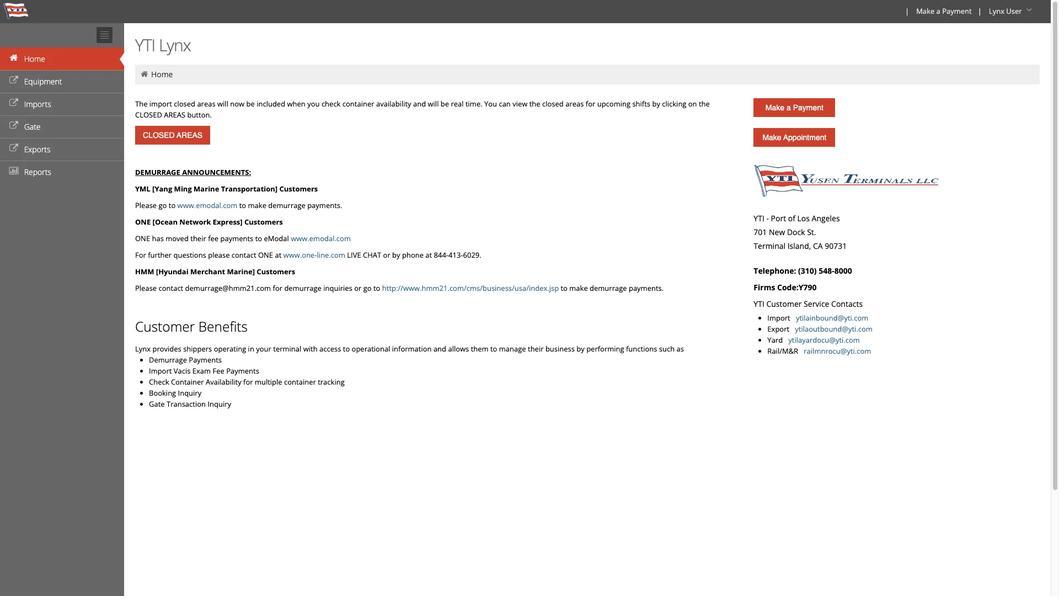 Task type: locate. For each thing, give the bounding box(es) containing it.
such
[[660, 344, 675, 354]]

0 vertical spatial lynx
[[990, 6, 1005, 16]]

1 vertical spatial go
[[364, 283, 372, 293]]

1 vertical spatial contact
[[159, 283, 183, 293]]

1 vertical spatial make a payment link
[[754, 98, 836, 117]]

lynx for user
[[990, 6, 1005, 16]]

and left allows
[[434, 344, 447, 354]]

0 horizontal spatial their
[[191, 234, 206, 243]]

0 horizontal spatial closed
[[174, 99, 195, 109]]

export
[[768, 324, 794, 334]]

0 vertical spatial inquiry
[[178, 388, 202, 398]]

external link image for gate
[[8, 122, 19, 130]]

1 horizontal spatial gate
[[149, 399, 165, 409]]

None submit
[[135, 126, 210, 145]]

www.emodal.com down "marine" at the left top
[[178, 200, 238, 210]]

1 vertical spatial payments
[[226, 366, 259, 376]]

for down 'for further questions please contact one at www.one-line.com live chat or by phone at 844-413-6029.'
[[273, 283, 283, 293]]

1 horizontal spatial for
[[273, 283, 283, 293]]

1 horizontal spatial areas
[[566, 99, 584, 109]]

home inside "link"
[[24, 54, 45, 64]]

inquiry down availability
[[208, 399, 231, 409]]

rail/m&r
[[768, 346, 803, 356]]

will left 'now'
[[217, 99, 229, 109]]

0 horizontal spatial the
[[530, 99, 541, 109]]

network
[[180, 217, 211, 227]]

gate up exports
[[24, 121, 41, 132]]

time.
[[466, 99, 483, 109]]

2 be from the left
[[441, 99, 449, 109]]

701
[[754, 227, 768, 237]]

payment
[[943, 6, 972, 16], [794, 103, 824, 112]]

make a payment link
[[912, 0, 976, 23], [754, 98, 836, 117]]

go down [yang
[[159, 200, 167, 210]]

0 vertical spatial payments.
[[308, 200, 342, 210]]

import up export
[[768, 313, 791, 323]]

0 vertical spatial gate
[[24, 121, 41, 132]]

one
[[135, 217, 151, 227], [135, 234, 150, 243], [258, 250, 273, 260]]

be left real
[[441, 99, 449, 109]]

www.one-line.com link
[[284, 250, 346, 260]]

1 vertical spatial payments.
[[629, 283, 664, 293]]

home link up equipment
[[0, 47, 124, 70]]

1 vertical spatial container
[[284, 377, 316, 387]]

customer up provides in the bottom of the page
[[135, 317, 195, 336]]

customers up emodal
[[245, 217, 283, 227]]

contact down [hyundai
[[159, 283, 183, 293]]

now
[[230, 99, 245, 109]]

www.emodal.com
[[178, 200, 238, 210], [291, 234, 351, 243]]

will left real
[[428, 99, 439, 109]]

http://www.hmm21.com/cms/business/usa/index.jsp link
[[382, 283, 559, 293]]

1 horizontal spatial will
[[428, 99, 439, 109]]

1 external link image from the top
[[8, 77, 19, 84]]

0 vertical spatial home
[[24, 54, 45, 64]]

angeles
[[812, 213, 840, 224]]

to
[[169, 200, 176, 210], [239, 200, 246, 210], [255, 234, 262, 243], [374, 283, 381, 293], [561, 283, 568, 293], [343, 344, 350, 354], [491, 344, 498, 354]]

2 external link image from the top
[[8, 99, 19, 107]]

angle down image
[[1025, 6, 1036, 14]]

1 vertical spatial gate
[[149, 399, 165, 409]]

customer down firms code:y790
[[767, 299, 802, 309]]

contact down one has moved their fee payments to emodal www.emodal.com
[[232, 250, 256, 260]]

1 the from the left
[[530, 99, 541, 109]]

moved
[[166, 234, 189, 243]]

0 horizontal spatial contact
[[159, 283, 183, 293]]

by left phone
[[393, 250, 401, 260]]

0 vertical spatial or
[[383, 250, 391, 260]]

home
[[24, 54, 45, 64], [151, 69, 173, 79]]

1 vertical spatial external link image
[[8, 99, 19, 107]]

1 vertical spatial customers
[[245, 217, 283, 227]]

for left multiple
[[243, 377, 253, 387]]

1 | from the left
[[906, 6, 910, 16]]

0 horizontal spatial www.emodal.com link
[[178, 200, 238, 210]]

0 vertical spatial payment
[[943, 6, 972, 16]]

shippers
[[183, 344, 212, 354]]

0 horizontal spatial areas
[[197, 99, 216, 109]]

1 vertical spatial www.emodal.com link
[[291, 234, 351, 243]]

0 horizontal spatial lynx
[[135, 344, 151, 354]]

external link image inside imports link
[[8, 99, 19, 107]]

go
[[159, 200, 167, 210], [364, 283, 372, 293]]

yti left -
[[754, 213, 765, 224]]

and right "availability"
[[413, 99, 426, 109]]

0 horizontal spatial make a payment link
[[754, 98, 836, 117]]

contact
[[232, 250, 256, 260], [159, 283, 183, 293]]

1 horizontal spatial |
[[979, 6, 983, 16]]

demurrage announcements:
[[135, 167, 251, 177]]

vacis
[[174, 366, 191, 376]]

please for please contact demurrage@hmm21.com for demurrage inquiries or go to
[[135, 283, 157, 293]]

1 vertical spatial import
[[149, 366, 172, 376]]

external link image up external link image
[[8, 122, 19, 130]]

1 horizontal spatial and
[[434, 344, 447, 354]]

0 horizontal spatial go
[[159, 200, 167, 210]]

port
[[771, 213, 787, 224]]

gate down booking
[[149, 399, 165, 409]]

1 horizontal spatial their
[[528, 344, 544, 354]]

90731
[[825, 241, 848, 251]]

0 vertical spatial by
[[653, 99, 661, 109]]

0 vertical spatial customers
[[280, 184, 318, 194]]

at
[[275, 250, 282, 260], [426, 250, 432, 260]]

external link image for imports
[[8, 99, 19, 107]]

external link image down home icon
[[8, 77, 19, 84]]

3 external link image from the top
[[8, 122, 19, 130]]

home right home image
[[151, 69, 173, 79]]

go right the inquiries
[[364, 283, 372, 293]]

0 horizontal spatial or
[[354, 283, 362, 293]]

0 horizontal spatial home link
[[0, 47, 124, 70]]

yti down firms
[[754, 299, 765, 309]]

by inside the import closed areas will now be included when you check container availability and will be real time.  you can view the closed areas for upcoming shifts by clicking on the closed areas button.
[[653, 99, 661, 109]]

please down 'hmm'
[[135, 283, 157, 293]]

yti for yti - port of los angeles 701 new dock st. terminal island, ca 90731
[[754, 213, 765, 224]]

closed up areas
[[174, 99, 195, 109]]

customers for one [ocean network express] customers
[[245, 217, 283, 227]]

2 horizontal spatial for
[[586, 99, 596, 109]]

1 horizontal spatial make a payment link
[[912, 0, 976, 23]]

performing
[[587, 344, 625, 354]]

1 horizontal spatial payments.
[[629, 283, 664, 293]]

or right chat
[[383, 250, 391, 260]]

http://www.hmm21.com/cms/business/usa/index.jsp
[[382, 283, 559, 293]]

external link image for equipment
[[8, 77, 19, 84]]

areas up button.
[[197, 99, 216, 109]]

by inside lynx provides shippers operating in your terminal with access to operational information and allows them to manage their business by performing functions such as demurrage payments import vacis exam fee payments check container availability for multiple container tracking booking inquiry gate transaction inquiry
[[577, 344, 585, 354]]

2 horizontal spatial by
[[653, 99, 661, 109]]

telephone:
[[754, 266, 797, 276]]

0 horizontal spatial and
[[413, 99, 426, 109]]

external link image
[[8, 77, 19, 84], [8, 99, 19, 107], [8, 122, 19, 130]]

equipment
[[24, 76, 62, 87]]

1 at from the left
[[275, 250, 282, 260]]

1 vertical spatial their
[[528, 344, 544, 354]]

ytilayardocu@yti.com
[[789, 335, 860, 345]]

0 horizontal spatial at
[[275, 250, 282, 260]]

please
[[208, 250, 230, 260]]

please go to www.emodal.com to make demurrage payments.
[[135, 200, 342, 210]]

payments up exam
[[189, 355, 222, 365]]

one left has
[[135, 234, 150, 243]]

for inside the import closed areas will now be included when you check container availability and will be real time.  you can view the closed areas for upcoming shifts by clicking on the closed areas button.
[[586, 99, 596, 109]]

closed right view
[[543, 99, 564, 109]]

2 will from the left
[[428, 99, 439, 109]]

2 vertical spatial by
[[577, 344, 585, 354]]

2 please from the top
[[135, 283, 157, 293]]

container right check
[[343, 99, 375, 109]]

be right 'now'
[[247, 99, 255, 109]]

areas left upcoming
[[566, 99, 584, 109]]

at left 844-
[[426, 250, 432, 260]]

www.emodal.com link
[[178, 200, 238, 210], [291, 234, 351, 243]]

by right the business
[[577, 344, 585, 354]]

0 horizontal spatial be
[[247, 99, 255, 109]]

1 closed from the left
[[174, 99, 195, 109]]

st.
[[808, 227, 817, 237]]

one down emodal
[[258, 250, 273, 260]]

exam
[[193, 366, 211, 376]]

2 areas from the left
[[566, 99, 584, 109]]

1 horizontal spatial make
[[570, 283, 588, 293]]

ytilainbound@yti.com link
[[797, 313, 869, 323]]

external link image inside equipment link
[[8, 77, 19, 84]]

www.emodal.com link for to make demurrage payments.
[[178, 200, 238, 210]]

2 horizontal spatial lynx
[[990, 6, 1005, 16]]

the right view
[[530, 99, 541, 109]]

make inside "link"
[[763, 133, 782, 142]]

0 vertical spatial contact
[[232, 250, 256, 260]]

by right shifts on the right of page
[[653, 99, 661, 109]]

customers
[[280, 184, 318, 194], [245, 217, 283, 227], [257, 267, 295, 277]]

|
[[906, 6, 910, 16], [979, 6, 983, 16]]

www.emodal.com link up www.one-line.com link
[[291, 234, 351, 243]]

payment left lynx user
[[943, 6, 972, 16]]

upcoming
[[598, 99, 631, 109]]

0 vertical spatial container
[[343, 99, 375, 109]]

0 vertical spatial make a payment link
[[912, 0, 976, 23]]

0 vertical spatial make a payment
[[917, 6, 972, 16]]

2 vertical spatial yti
[[754, 299, 765, 309]]

emodal
[[264, 234, 289, 243]]

1 vertical spatial make
[[766, 103, 785, 112]]

their left fee
[[191, 234, 206, 243]]

ytilayardocu@yti.com link
[[789, 335, 860, 345]]

1 vertical spatial and
[[434, 344, 447, 354]]

make
[[917, 6, 935, 16], [766, 103, 785, 112], [763, 133, 782, 142]]

los
[[798, 213, 810, 224]]

included
[[257, 99, 285, 109]]

2 vertical spatial make
[[763, 133, 782, 142]]

terminal
[[754, 241, 786, 251]]

ytilainbound@yti.com
[[797, 313, 869, 323]]

1 horizontal spatial inquiry
[[208, 399, 231, 409]]

the right on
[[699, 99, 710, 109]]

0 vertical spatial customer
[[767, 299, 802, 309]]

0 vertical spatial yti
[[135, 34, 155, 56]]

1 vertical spatial yti
[[754, 213, 765, 224]]

1 horizontal spatial www.emodal.com
[[291, 234, 351, 243]]

shifts
[[633, 99, 651, 109]]

0 vertical spatial make
[[248, 200, 267, 210]]

0 horizontal spatial will
[[217, 99, 229, 109]]

customers right transportation]
[[280, 184, 318, 194]]

1 vertical spatial or
[[354, 283, 362, 293]]

firms code:y790
[[754, 282, 817, 293]]

for left upcoming
[[586, 99, 596, 109]]

1 vertical spatial lynx
[[159, 34, 191, 56]]

booking
[[149, 388, 176, 398]]

demurrage
[[268, 200, 306, 210], [285, 283, 322, 293], [590, 283, 627, 293]]

home link right home image
[[151, 69, 173, 79]]

import up check
[[149, 366, 172, 376]]

1 please from the top
[[135, 200, 157, 210]]

customers down the www.one-
[[257, 267, 295, 277]]

be
[[247, 99, 255, 109], [441, 99, 449, 109]]

payments
[[189, 355, 222, 365], [226, 366, 259, 376]]

access
[[320, 344, 341, 354]]

[yang
[[152, 184, 172, 194]]

6029.
[[463, 250, 482, 260]]

0 horizontal spatial payments
[[189, 355, 222, 365]]

yti inside yti - port of los angeles 701 new dock st. terminal island, ca 90731
[[754, 213, 765, 224]]

yard
[[768, 335, 787, 345]]

lynx for provides
[[135, 344, 151, 354]]

external link image
[[8, 145, 19, 152]]

yti up home image
[[135, 34, 155, 56]]

their
[[191, 234, 206, 243], [528, 344, 544, 354]]

lynx inside lynx provides shippers operating in your terminal with access to operational information and allows them to manage their business by performing functions such as demurrage payments import vacis exam fee payments check container availability for multiple container tracking booking inquiry gate transaction inquiry
[[135, 344, 151, 354]]

payments up availability
[[226, 366, 259, 376]]

1 vertical spatial a
[[787, 103, 791, 112]]

www.emodal.com link down "marine" at the left top
[[178, 200, 238, 210]]

island,
[[788, 241, 812, 251]]

0 vertical spatial please
[[135, 200, 157, 210]]

payment up appointment
[[794, 103, 824, 112]]

fee
[[208, 234, 219, 243]]

them
[[471, 344, 489, 354]]

0 vertical spatial external link image
[[8, 77, 19, 84]]

lynx user
[[990, 6, 1023, 16]]

inquiry down container
[[178, 388, 202, 398]]

you
[[308, 99, 320, 109]]

1 horizontal spatial closed
[[543, 99, 564, 109]]

external link image inside gate link
[[8, 122, 19, 130]]

0 horizontal spatial home
[[24, 54, 45, 64]]

their right manage
[[528, 344, 544, 354]]

inquiry
[[178, 388, 202, 398], [208, 399, 231, 409]]

0 horizontal spatial customer
[[135, 317, 195, 336]]

home image
[[140, 70, 149, 78]]

with
[[303, 344, 318, 354]]

0 horizontal spatial for
[[243, 377, 253, 387]]

at down emodal
[[275, 250, 282, 260]]

0 horizontal spatial import
[[149, 366, 172, 376]]

user
[[1007, 6, 1023, 16]]

and
[[413, 99, 426, 109], [434, 344, 447, 354]]

external link image left the imports
[[8, 99, 19, 107]]

www.emodal.com up www.one-line.com link
[[291, 234, 351, 243]]

clicking
[[663, 99, 687, 109]]

1 vertical spatial one
[[135, 234, 150, 243]]

2 vertical spatial lynx
[[135, 344, 151, 354]]

home right home icon
[[24, 54, 45, 64]]

or right the inquiries
[[354, 283, 362, 293]]

import ytilainbound@yti.com
[[768, 313, 869, 323]]

chat
[[363, 250, 382, 260]]

please down yml
[[135, 200, 157, 210]]

1 vertical spatial home
[[151, 69, 173, 79]]

yml [yang ming marine transportation] customers
[[135, 184, 318, 194]]

one left [ocean
[[135, 217, 151, 227]]

gate inside lynx provides shippers operating in your terminal with access to operational information and allows them to manage their business by performing functions such as demurrage payments import vacis exam fee payments check container availability for multiple container tracking booking inquiry gate transaction inquiry
[[149, 399, 165, 409]]

container left the tracking
[[284, 377, 316, 387]]

0 horizontal spatial inquiry
[[178, 388, 202, 398]]

0 vertical spatial import
[[768, 313, 791, 323]]



Task type: describe. For each thing, give the bounding box(es) containing it.
availability
[[376, 99, 412, 109]]

the import closed areas will now be included when you check container availability and will be real time.  you can view the closed areas for upcoming shifts by clicking on the closed areas button.
[[135, 99, 710, 120]]

548-
[[819, 266, 835, 276]]

lynx user link
[[985, 0, 1039, 23]]

reports link
[[0, 161, 124, 183]]

1 horizontal spatial payment
[[943, 6, 972, 16]]

1 horizontal spatial home
[[151, 69, 173, 79]]

view
[[513, 99, 528, 109]]

appointment
[[784, 133, 827, 142]]

ytilaoutbound@yti.com
[[796, 324, 873, 334]]

1 horizontal spatial home link
[[151, 69, 173, 79]]

demurrage
[[149, 355, 187, 365]]

[ocean
[[153, 217, 178, 227]]

ytilaoutbound@yti.com link
[[796, 324, 873, 334]]

ming
[[174, 184, 192, 194]]

as
[[677, 344, 684, 354]]

operational
[[352, 344, 391, 354]]

hmm [hyundai merchant marine] customers
[[135, 267, 295, 277]]

imports link
[[0, 93, 124, 115]]

8000
[[835, 266, 853, 276]]

one [ocean network express] customers
[[135, 217, 283, 227]]

0 vertical spatial go
[[159, 200, 167, 210]]

tracking
[[318, 377, 345, 387]]

areas
[[164, 110, 186, 120]]

can
[[499, 99, 511, 109]]

0 vertical spatial payments
[[189, 355, 222, 365]]

1 horizontal spatial make a payment
[[917, 6, 972, 16]]

dock
[[788, 227, 806, 237]]

0 vertical spatial www.emodal.com
[[178, 200, 238, 210]]

transportation]
[[221, 184, 278, 194]]

information
[[392, 344, 432, 354]]

yti lynx
[[135, 34, 191, 56]]

demurrage@hmm21.com
[[185, 283, 271, 293]]

further
[[148, 250, 172, 260]]

0 horizontal spatial by
[[393, 250, 401, 260]]

gate link
[[0, 115, 124, 138]]

1 horizontal spatial lynx
[[159, 34, 191, 56]]

yml
[[135, 184, 151, 194]]

reports
[[24, 167, 51, 177]]

you
[[485, 99, 497, 109]]

container inside the import closed areas will now be included when you check container availability and will be real time.  you can view the closed areas for upcoming shifts by clicking on the closed areas button.
[[343, 99, 375, 109]]

make appointment
[[763, 133, 827, 142]]

0 horizontal spatial gate
[[24, 121, 41, 132]]

has
[[152, 234, 164, 243]]

express]
[[213, 217, 243, 227]]

one for one has moved their fee payments to emodal www.emodal.com
[[135, 234, 150, 243]]

merchant
[[190, 267, 225, 277]]

lynx provides shippers operating in your terminal with access to operational information and allows them to manage their business by performing functions such as demurrage payments import vacis exam fee payments check container availability for multiple container tracking booking inquiry gate transaction inquiry
[[135, 344, 684, 409]]

hmm
[[135, 267, 154, 277]]

and inside the import closed areas will now be included when you check container availability and will be real time.  you can view the closed areas for upcoming shifts by clicking on the closed areas button.
[[413, 99, 426, 109]]

home image
[[8, 54, 19, 62]]

import inside lynx provides shippers operating in your terminal with access to operational information and allows them to manage their business by performing functions such as demurrage payments import vacis exam fee payments check container availability for multiple container tracking booking inquiry gate transaction inquiry
[[149, 366, 172, 376]]

manage
[[499, 344, 526, 354]]

1 vertical spatial make
[[570, 283, 588, 293]]

firms
[[754, 282, 776, 293]]

[hyundai
[[156, 267, 189, 277]]

yti - port of los angeles 701 new dock st. terminal island, ca 90731
[[754, 213, 848, 251]]

please contact demurrage@hmm21.com for demurrage inquiries or go to http://www.hmm21.com/cms/business/usa/index.jsp to make demurrage payments.
[[135, 283, 664, 293]]

allows
[[448, 344, 469, 354]]

1 areas from the left
[[197, 99, 216, 109]]

2 | from the left
[[979, 6, 983, 16]]

please for please go to
[[135, 200, 157, 210]]

and inside lynx provides shippers operating in your terminal with access to operational information and allows them to manage their business by performing functions such as demurrage payments import vacis exam fee payments check container availability for multiple container tracking booking inquiry gate transaction inquiry
[[434, 344, 447, 354]]

-
[[767, 213, 769, 224]]

customer benefits
[[135, 317, 248, 336]]

operating
[[214, 344, 246, 354]]

for
[[135, 250, 146, 260]]

equipment link
[[0, 70, 124, 93]]

closed
[[135, 110, 162, 120]]

www.emodal.com link for one has moved their fee payments to emodal www.emodal.com
[[291, 234, 351, 243]]

marine]
[[227, 267, 255, 277]]

1 be from the left
[[247, 99, 255, 109]]

yti for yti customer service contacts
[[754, 299, 765, 309]]

2 vertical spatial one
[[258, 250, 273, 260]]

live
[[347, 250, 361, 260]]

ca
[[814, 241, 823, 251]]

1 vertical spatial customer
[[135, 317, 195, 336]]

0 horizontal spatial make
[[248, 200, 267, 210]]

service
[[804, 299, 830, 309]]

for inside lynx provides shippers operating in your terminal with access to operational information and allows them to manage their business by performing functions such as demurrage payments import vacis exam fee payments check container availability for multiple container tracking booking inquiry gate transaction inquiry
[[243, 377, 253, 387]]

1 horizontal spatial payments
[[226, 366, 259, 376]]

real
[[451, 99, 464, 109]]

1 will from the left
[[217, 99, 229, 109]]

2 the from the left
[[699, 99, 710, 109]]

customers for hmm [hyundai merchant marine] customers
[[257, 267, 295, 277]]

1 horizontal spatial or
[[383, 250, 391, 260]]

yti for yti lynx
[[135, 34, 155, 56]]

check
[[149, 377, 169, 387]]

exports link
[[0, 138, 124, 161]]

1 vertical spatial inquiry
[[208, 399, 231, 409]]

0 horizontal spatial payments.
[[308, 200, 342, 210]]

railmnrocu@yti.com link
[[804, 346, 872, 356]]

their inside lynx provides shippers operating in your terminal with access to operational information and allows them to manage their business by performing functions such as demurrage payments import vacis exam fee payments check container availability for multiple container tracking booking inquiry gate transaction inquiry
[[528, 344, 544, 354]]

exports
[[24, 144, 51, 155]]

when
[[287, 99, 306, 109]]

1 horizontal spatial import
[[768, 313, 791, 323]]

413-
[[449, 250, 463, 260]]

your
[[256, 344, 272, 354]]

844-
[[434, 250, 449, 260]]

2 closed from the left
[[543, 99, 564, 109]]

the
[[135, 99, 148, 109]]

phone
[[402, 250, 424, 260]]

demurrage
[[135, 167, 180, 177]]

1 vertical spatial payment
[[794, 103, 824, 112]]

1 horizontal spatial a
[[937, 6, 941, 16]]

one for one [ocean network express] customers
[[135, 217, 151, 227]]

line.com
[[317, 250, 346, 260]]

2 at from the left
[[426, 250, 432, 260]]

yti customer service contacts
[[754, 299, 863, 309]]

check
[[322, 99, 341, 109]]

in
[[248, 344, 254, 354]]

fee
[[213, 366, 225, 376]]

of
[[789, 213, 796, 224]]

0 vertical spatial their
[[191, 234, 206, 243]]

code:y790
[[778, 282, 817, 293]]

bar chart image
[[8, 167, 19, 175]]

telephone: (310) 548-8000
[[754, 266, 853, 276]]

0 vertical spatial make
[[917, 6, 935, 16]]

container
[[171, 377, 204, 387]]

button.
[[187, 110, 212, 120]]

1 horizontal spatial customer
[[767, 299, 802, 309]]

container inside lynx provides shippers operating in your terminal with access to operational information and allows them to manage their business by performing functions such as demurrage payments import vacis exam fee payments check container availability for multiple container tracking booking inquiry gate transaction inquiry
[[284, 377, 316, 387]]

1 horizontal spatial go
[[364, 283, 372, 293]]

functions
[[627, 344, 658, 354]]

on
[[689, 99, 698, 109]]

announcements:
[[182, 167, 251, 177]]

1 vertical spatial www.emodal.com
[[291, 234, 351, 243]]

0 horizontal spatial make a payment
[[766, 103, 824, 112]]



Task type: vqa. For each thing, say whether or not it's contained in the screenshot.


